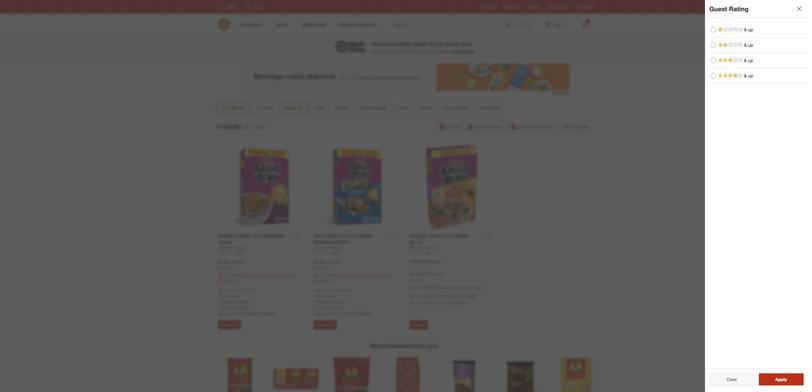 Task type: describe. For each thing, give the bounding box(es) containing it.
2 inside '$5.29 ( $0.24 /ounce ) at pinole buy 2 for $9 with same-day order services'
[[417, 285, 420, 290]]

pickup for kellogg's raisin bran breakfast cereal
[[264, 312, 275, 316]]

kellogg's raisin bran breakfast cereal
[[218, 233, 284, 245]]

day
[[531, 124, 538, 130]]

results
[[221, 123, 242, 130]]

order inside '$5.29 ( $0.24 /ounce ) at pinole buy 2 for $9 with same-day order services'
[[458, 285, 467, 290]]

circle
[[559, 5, 568, 9]]

stores
[[584, 5, 593, 9]]

filter (1) button
[[216, 102, 250, 114]]

shipping
[[571, 124, 589, 130]]

search button
[[523, 19, 536, 32]]

add to cart for breakfast
[[316, 323, 334, 327]]

items for cereal
[[230, 279, 239, 283]]

1283
[[331, 251, 338, 256]]

bran inside raisin bran crunch original breakfast cereal
[[328, 233, 338, 239]]

raisin for kellogg's raisin bran breakfast cereal link
[[239, 233, 252, 239]]

kellogg's raisin bran maple - 22.1oz link
[[410, 233, 482, 246]]

$9 for cereal
[[235, 273, 239, 278]]

in
[[488, 124, 491, 130]]

raisin inside raisin bran crunch original breakfast cereal
[[314, 233, 327, 239]]

hours for kellogg's raisin bran breakfast cereal
[[245, 312, 254, 316]]

free for cereal
[[218, 294, 226, 298]]

3
[[216, 123, 220, 130]]

filter (1)
[[228, 106, 245, 111]]

you
[[428, 343, 438, 350]]

friday
[[429, 41, 444, 47]]

kellogg's for kellogg's raisin bran maple - 22.1oz
[[410, 246, 425, 251]]

brand button
[[331, 102, 352, 114]]

guest rating button
[[439, 102, 474, 114]]

sponsored
[[553, 91, 569, 95]]

score incredible black friday deals now save on top gifts & find new deals each week. start saving
[[372, 41, 474, 54]]

pickup for raisin bran crunch original breakfast cereal
[[359, 312, 371, 316]]

kellogg's raisin bran breakfast cereal link
[[218, 233, 290, 246]]

price button
[[394, 102, 413, 114]]

find stores
[[577, 5, 593, 9]]

dietary needs button
[[354, 102, 391, 114]]

ships for breakfast
[[322, 289, 329, 293]]

up for & up option
[[748, 27, 753, 32]]

now
[[461, 41, 472, 47]]

order for kellogg's raisin bran breakfast cereal
[[266, 273, 276, 278]]

breakfast inside raisin bran crunch original breakfast cereal
[[314, 240, 334, 245]]

$5.29 for cereal
[[233, 259, 244, 265]]

original
[[356, 233, 372, 239]]

(1) for deals (1)
[[297, 106, 303, 111]]

weekly ad link
[[503, 5, 519, 9]]

raisin bran crunch original breakfast cereal
[[314, 233, 372, 245]]

services for raisin bran crunch original breakfast cereal
[[372, 273, 387, 278]]

- for kellogg's raisin bran breakfast cereal
[[230, 259, 232, 265]]

kellogg's for kellogg's raisin bran breakfast cereal
[[218, 246, 234, 251]]

add for kellogg's raisin bran breakfast cereal
[[221, 323, 227, 327]]

fpo/apo
[[481, 106, 500, 111]]

exclusions for cereal
[[220, 300, 238, 304]]

raisin for kellogg's raisin bran maple - 22.1oz link
[[430, 233, 443, 239]]

"raisins"
[[251, 124, 267, 130]]

within for kellogg's raisin bran breakfast cereal
[[230, 312, 240, 316]]

kellogg's inside kellogg's raisin bran maple - 22.1oz
[[410, 233, 429, 239]]

redcard
[[527, 5, 541, 9]]

ready for kellogg's raisin bran breakfast cereal
[[218, 312, 229, 316]]

$9 for breakfast
[[331, 273, 335, 278]]

shop in store button
[[466, 121, 506, 133]]

deliver it button
[[410, 321, 428, 330]]

$35 for breakfast
[[337, 289, 343, 293]]

hours for raisin bran crunch original breakfast cereal
[[340, 312, 350, 316]]

only ships with $35 orders free shipping * * exclusions apply. in stock at  pinole ready within 2 hours with pickup for cereal
[[218, 289, 275, 316]]

in for kellogg's raisin bran breakfast cereal
[[218, 306, 221, 311]]

1345 link
[[218, 251, 303, 256]]

type
[[314, 106, 324, 111]]

ready inside get it as soon as 6pm today with shipt ready within 2 hours with pickup
[[410, 301, 421, 305]]

rating inside "dialog"
[[729, 5, 749, 13]]

same- for cereal
[[248, 273, 259, 278]]

shop in store
[[476, 124, 502, 130]]

day for raisin bran crunch original breakfast cereal
[[355, 273, 361, 278]]

same
[[518, 124, 529, 130]]

orders for cereal
[[248, 289, 257, 293]]

guest inside "dialog"
[[710, 5, 728, 13]]

free for breakfast
[[314, 294, 322, 298]]

& for 3rd & up radio from the top
[[744, 73, 747, 78]]

deliver
[[412, 323, 423, 327]]

buy for breakfast
[[314, 273, 321, 278]]

& up for & up option
[[744, 27, 753, 32]]

0 horizontal spatial deals
[[284, 106, 296, 111]]

3 & up radio from the top
[[711, 73, 716, 79]]

1345
[[235, 251, 243, 256]]

incredible
[[388, 41, 412, 47]]

2 as from the left
[[435, 294, 439, 299]]

deals
[[421, 49, 430, 54]]

$5.29 for breakfast
[[329, 259, 340, 265]]

up for second & up radio from the bottom of the guest rating "dialog"
[[748, 58, 753, 63]]

1283 link
[[314, 251, 399, 256]]

only for kellogg's raisin bran breakfast cereal
[[218, 289, 225, 293]]

6pm
[[440, 294, 447, 299]]

for inside 3 results for "raisins"
[[244, 124, 249, 130]]

top
[[387, 49, 392, 54]]

raisin bran crunch original breakfast cereal link
[[314, 233, 386, 246]]

redcard link
[[527, 5, 541, 9]]

cart for breakfast
[[328, 323, 334, 327]]

& up for first & up radio
[[744, 42, 753, 48]]

pinole inside '$5.29 ( $0.24 /ounce ) at pinole buy 2 for $9 with same-day order services'
[[413, 279, 422, 283]]

guest inside "button"
[[443, 106, 455, 111]]

2 inside get it as soon as 6pm today with shipt ready within 2 hours with pickup
[[433, 301, 435, 305]]

pickup button
[[436, 121, 464, 133]]

breakfast inside kellogg's raisin bran breakfast cereal
[[264, 233, 284, 239]]

on for kellogg's raisin bran breakfast cereal
[[292, 273, 296, 278]]

services for kellogg's raisin bran breakfast cereal
[[277, 273, 291, 278]]

$4.29 for kellogg's raisin bran breakfast cereal
[[218, 259, 229, 265]]

1 & up radio from the top
[[711, 42, 716, 48]]

same- for breakfast
[[344, 273, 355, 278]]

store
[[492, 124, 502, 130]]

rating inside "button"
[[456, 106, 469, 111]]

& up for second & up radio from the bottom of the guest rating "dialog"
[[744, 58, 753, 63]]

3 results for "raisins"
[[216, 123, 267, 130]]

within for raisin bran crunch original breakfast cereal
[[326, 312, 336, 316]]

same- inside '$5.29 ( $0.24 /ounce ) at pinole buy 2 for $9 with same-day order services'
[[440, 285, 450, 290]]

kellogg's raisin bran for kellogg's raisin bran breakfast cereal
[[218, 246, 255, 251]]

/ounce
[[432, 272, 444, 277]]

same day delivery
[[518, 124, 555, 130]]

59
[[427, 251, 430, 256]]

kellogg's raisin bran for raisin bran crunch original breakfast cereal
[[314, 246, 350, 251]]

stock for breakfast
[[318, 306, 328, 311]]

on for raisin bran crunch original breakfast cereal
[[388, 273, 392, 278]]

add to cart button for breakfast
[[314, 321, 337, 330]]

find stores link
[[577, 5, 593, 9]]

select for cereal
[[218, 279, 229, 283]]

buy inside '$5.29 ( $0.24 /ounce ) at pinole buy 2 for $9 with same-day order services'
[[410, 285, 416, 290]]

1
[[587, 20, 589, 23]]

gifts
[[394, 49, 401, 54]]

apply. for breakfast
[[335, 300, 345, 304]]

bran inside kellogg's raisin bran breakfast cereal
[[253, 233, 263, 239]]

bran down kellogg's raisin bran breakfast cereal
[[247, 246, 255, 251]]

deliver it
[[412, 323, 426, 327]]

order for raisin bran crunch original breakfast cereal
[[362, 273, 371, 278]]

target circle
[[549, 5, 568, 9]]

snap ebt eligible
[[410, 259, 441, 264]]

$4.29 - $5.29 at pinole buy 2 for $9 with same-day order services on select items for crunch
[[314, 259, 392, 283]]

exclusions apply. link for breakfast
[[315, 300, 345, 304]]

kellogg's raisin bran for kellogg's raisin bran maple - 22.1oz
[[410, 246, 446, 251]]

score
[[372, 41, 386, 47]]

recommended
[[370, 343, 416, 350]]

start
[[452, 49, 461, 54]]

1 link
[[579, 19, 591, 31]]

registry
[[482, 5, 494, 9]]

day for kellogg's raisin bran breakfast cereal
[[259, 273, 265, 278]]

with inside '$5.29 ( $0.24 /ounce ) at pinole buy 2 for $9 with same-day order services'
[[431, 285, 438, 290]]

filter
[[228, 106, 239, 111]]

maple
[[456, 233, 468, 239]]

59 link
[[410, 251, 495, 256]]



Task type: locate. For each thing, give the bounding box(es) containing it.
sun-maid california sun-dried raisins canister – 20oz image
[[217, 357, 262, 393], [217, 357, 262, 393]]

0 horizontal spatial orders
[[248, 289, 257, 293]]

add for raisin bran crunch original breakfast cereal
[[316, 323, 323, 327]]

1 vertical spatial guest rating
[[443, 106, 469, 111]]

1 horizontal spatial add
[[316, 323, 323, 327]]

& for second & up radio from the bottom of the guest rating "dialog"
[[744, 58, 747, 63]]

What can we help you find? suggestions appear below search field
[[390, 19, 527, 31]]

ships for cereal
[[226, 289, 234, 293]]

only
[[218, 289, 225, 293], [314, 289, 321, 293]]

0 horizontal spatial shipping
[[227, 294, 242, 298]]

kellogg's raisin bran breakfast cereal image
[[218, 145, 303, 230], [218, 145, 303, 230]]

shipping
[[227, 294, 242, 298], [323, 294, 337, 298]]

1 (1) from the left
[[240, 106, 245, 111]]

bran up 1345 link
[[253, 233, 263, 239]]

3 up from the top
[[748, 58, 753, 63]]

deals (1)
[[284, 106, 303, 111]]

select
[[218, 279, 229, 283], [314, 279, 324, 283]]

exclusions apply. link for cereal
[[220, 300, 249, 304]]

2 horizontal spatial hours
[[436, 301, 446, 305]]

only for raisin bran crunch original breakfast cereal
[[314, 289, 321, 293]]

1 cart from the left
[[232, 323, 238, 327]]

raisin for kellogg's raisin bran link related to kellogg's raisin bran maple - 22.1oz
[[426, 246, 437, 251]]

1 horizontal spatial add to cart button
[[314, 321, 337, 330]]

2 vertical spatial & up radio
[[711, 73, 716, 79]]

2 $35 from the left
[[337, 289, 343, 293]]

1 horizontal spatial same-
[[344, 273, 355, 278]]

& up radio
[[711, 42, 716, 48], [711, 58, 716, 63], [711, 73, 716, 79]]

0 horizontal spatial cart
[[232, 323, 238, 327]]

shop
[[476, 124, 486, 130]]

pinole
[[222, 267, 231, 271], [318, 267, 327, 271], [413, 279, 422, 283], [237, 306, 248, 311], [333, 306, 344, 311]]

& up for 3rd & up radio from the top
[[744, 73, 753, 78]]

registry link
[[482, 5, 494, 9]]

shipping for cereal
[[227, 294, 242, 298]]

1 horizontal spatial within
[[326, 312, 336, 316]]

only ships with $35 orders free shipping * * exclusions apply. in stock at  pinole ready within 2 hours with pickup
[[218, 289, 275, 316], [314, 289, 371, 316]]

2 horizontal spatial ready
[[410, 301, 421, 305]]

$5.29
[[233, 259, 244, 265], [329, 259, 340, 265], [410, 272, 420, 277]]

$5.29 ( $0.24 /ounce ) at pinole buy 2 for $9 with same-day order services
[[410, 272, 482, 290]]

kellogg's raisin bran link up 59
[[410, 246, 446, 251]]

1 apply. from the left
[[239, 300, 249, 304]]

1 items from the left
[[230, 279, 239, 283]]

1 horizontal spatial kellogg's raisin bran link
[[314, 246, 350, 251]]

2 horizontal spatial buy
[[410, 285, 416, 290]]

2 exclusions apply. link from the left
[[315, 300, 345, 304]]

1 as from the left
[[420, 294, 424, 299]]

1 add to cart button from the left
[[218, 321, 241, 330]]

2 (1) from the left
[[297, 106, 303, 111]]

0 horizontal spatial only ships with $35 orders free shipping * * exclusions apply. in stock at  pinole ready within 2 hours with pickup
[[218, 289, 275, 316]]

fpo/apo button
[[476, 102, 504, 114]]

1 horizontal spatial hours
[[340, 312, 350, 316]]

2 free from the left
[[314, 294, 322, 298]]

weekly ad
[[503, 5, 519, 9]]

at inside '$5.29 ( $0.24 /ounce ) at pinole buy 2 for $9 with same-day order services'
[[410, 279, 412, 283]]

sun-maid natural california raisins resealable bag -10oz image
[[329, 357, 375, 393], [329, 357, 375, 393]]

1 add to cart from the left
[[221, 323, 238, 327]]

1 $35 from the left
[[242, 289, 247, 293]]

kellogg's raisin bran link for raisin bran crunch original breakfast cereal
[[314, 246, 350, 251]]

guest up pickup button
[[443, 106, 455, 111]]

order up today
[[458, 285, 467, 290]]

add to cart button for cereal
[[218, 321, 241, 330]]

as left 6pm
[[435, 294, 439, 299]]

3 kellogg's raisin bran link from the left
[[410, 246, 446, 251]]

kellogg's up 22.1oz
[[410, 233, 429, 239]]

1 horizontal spatial cereal
[[335, 240, 349, 245]]

to for breakfast
[[324, 323, 327, 327]]

add to cart button
[[218, 321, 241, 330], [314, 321, 337, 330]]

day up today
[[450, 285, 457, 290]]

get
[[410, 294, 416, 299]]

on inside score incredible black friday deals now save on top gifts & find new deals each week. start saving
[[381, 49, 386, 54]]

breakfast up 1345 link
[[264, 233, 284, 239]]

raisin
[[239, 233, 252, 239], [314, 233, 327, 239], [430, 233, 443, 239], [235, 246, 246, 251], [331, 246, 341, 251], [426, 246, 437, 251]]

day inside '$5.29 ( $0.24 /ounce ) at pinole buy 2 for $9 with same-day order services'
[[450, 285, 457, 290]]

2 kellogg's raisin bran link from the left
[[314, 246, 350, 251]]

1 cereal from the left
[[218, 240, 232, 245]]

2 only from the left
[[314, 289, 321, 293]]

0 horizontal spatial $4.29
[[218, 259, 229, 265]]

$4.29 - $5.29 at pinole buy 2 for $9 with same-day order services on select items down 1345 link
[[218, 259, 296, 283]]

4 & up from the top
[[744, 73, 753, 78]]

1 horizontal spatial orders
[[344, 289, 353, 293]]

2 add from the left
[[316, 323, 323, 327]]

1 horizontal spatial in
[[314, 306, 317, 311]]

3 kellogg's raisin bran from the left
[[410, 246, 446, 251]]

0 horizontal spatial items
[[230, 279, 239, 283]]

items for breakfast
[[325, 279, 335, 283]]

guest up & up option
[[710, 5, 728, 13]]

1 add from the left
[[221, 323, 227, 327]]

1 horizontal spatial exclusions
[[315, 300, 334, 304]]

find
[[577, 5, 583, 9]]

3 & up from the top
[[744, 58, 753, 63]]

deals inside score incredible black friday deals now save on top gifts & find new deals each week. start saving
[[446, 41, 460, 47]]

ebt
[[421, 259, 428, 264]]

2 kellogg's raisin bran from the left
[[314, 246, 350, 251]]

buy
[[218, 273, 225, 278], [314, 273, 321, 278], [410, 285, 416, 290]]

1 horizontal spatial $4.29 - $5.29 at pinole buy 2 for $9 with same-day order services on select items
[[314, 259, 392, 283]]

1 & up from the top
[[744, 27, 753, 32]]

(1) right filter
[[240, 106, 245, 111]]

2 horizontal spatial on
[[388, 273, 392, 278]]

stock
[[222, 306, 232, 311], [318, 306, 328, 311]]

items
[[230, 279, 239, 283], [325, 279, 335, 283]]

deals up start
[[446, 41, 460, 47]]

apply. for cereal
[[239, 300, 249, 304]]

& inside score incredible black friday deals now save on top gifts & find new deals each week. start saving
[[402, 49, 404, 54]]

ready for raisin bran crunch original breakfast cereal
[[314, 312, 325, 316]]

bran down kellogg's raisin bran maple - 22.1oz
[[438, 246, 446, 251]]

save
[[372, 49, 380, 54]]

1 horizontal spatial services
[[372, 273, 387, 278]]

$4.29 for raisin bran crunch original breakfast cereal
[[314, 259, 325, 265]]

*
[[242, 294, 243, 298], [337, 294, 339, 298], [218, 300, 220, 304], [314, 300, 315, 304]]

2 in from the left
[[314, 306, 317, 311]]

orders for breakfast
[[344, 289, 353, 293]]

add to cart for cereal
[[221, 323, 238, 327]]

kellogg's raisin bran link up the 1345
[[218, 246, 255, 251]]

1 free from the left
[[218, 294, 226, 298]]

cart for cereal
[[232, 323, 238, 327]]

0 vertical spatial it
[[417, 294, 419, 299]]

0 horizontal spatial hours
[[245, 312, 254, 316]]

2 cart from the left
[[328, 323, 334, 327]]

0 vertical spatial deals
[[446, 41, 460, 47]]

2 horizontal spatial day
[[450, 285, 457, 290]]

raisin for kellogg's raisin bran breakfast cereal's kellogg's raisin bran link
[[235, 246, 246, 251]]

0 horizontal spatial only
[[218, 289, 225, 293]]

4 up from the top
[[748, 73, 753, 78]]

1 only from the left
[[218, 289, 225, 293]]

1 vertical spatial deals
[[284, 106, 296, 111]]

$5.29 left ( at the right bottom of the page
[[410, 272, 420, 277]]

guest
[[710, 5, 728, 13], [443, 106, 455, 111]]

1 horizontal spatial (1)
[[297, 106, 303, 111]]

kellogg's raisin bran link for kellogg's raisin bran breakfast cereal
[[218, 246, 255, 251]]

1 shipping from the left
[[227, 294, 242, 298]]

services
[[277, 273, 291, 278], [372, 273, 387, 278], [468, 285, 482, 290]]

1 horizontal spatial free
[[314, 294, 322, 298]]

1 exclusions apply. link from the left
[[220, 300, 249, 304]]

2 horizontal spatial -
[[470, 233, 471, 239]]

0 horizontal spatial $35
[[242, 289, 247, 293]]

1 orders from the left
[[248, 289, 257, 293]]

in
[[218, 306, 221, 311], [314, 306, 317, 311]]

kellogg's raisin bran up the 1283
[[314, 246, 350, 251]]

1 vertical spatial & up radio
[[711, 58, 716, 63]]

1 horizontal spatial only
[[314, 289, 321, 293]]

0 vertical spatial & up radio
[[711, 42, 716, 48]]

1 kellogg's raisin bran from the left
[[218, 246, 255, 251]]

$9 inside '$5.29 ( $0.24 /ounce ) at pinole buy 2 for $9 with same-day order services'
[[426, 285, 430, 290]]

clear
[[727, 377, 737, 383]]

each
[[432, 49, 440, 54]]

kellogg's up the 1345
[[218, 233, 238, 239]]

new
[[413, 49, 420, 54]]

kellogg's down raisin bran crunch original breakfast cereal
[[314, 246, 330, 251]]

1 to from the left
[[228, 323, 231, 327]]

kellogg's raisin bran maple - 22.1oz image
[[410, 145, 495, 230], [410, 145, 495, 230]]

0 horizontal spatial to
[[228, 323, 231, 327]]

$9 up soon
[[426, 285, 430, 290]]

guest rating up pickup
[[443, 106, 469, 111]]

breakfast up the 1283
[[314, 240, 334, 245]]

kellogg's raisin bran maple - 22.1oz
[[410, 233, 471, 245]]

$9 down the 1283
[[331, 273, 335, 278]]

only ships with $35 orders free shipping * * exclusions apply. in stock at  pinole ready within 2 hours with pickup for breakfast
[[314, 289, 371, 316]]

same- down 1345 link
[[248, 273, 259, 278]]

1 only ships with $35 orders free shipping * * exclusions apply. in stock at  pinole ready within 2 hours with pickup from the left
[[218, 289, 275, 316]]

1 horizontal spatial only ships with $35 orders free shipping * * exclusions apply. in stock at  pinole ready within 2 hours with pickup
[[314, 289, 371, 316]]

kellogg's down kellogg's raisin bran breakfast cereal
[[218, 246, 234, 251]]

week.
[[441, 49, 451, 54]]

kellogg's raisin bran up the 1345
[[218, 246, 255, 251]]

0 horizontal spatial $4.29 - $5.29 at pinole buy 2 for $9 with same-day order services on select items
[[218, 259, 296, 283]]

brand
[[335, 106, 347, 111]]

1 horizontal spatial -
[[326, 259, 328, 265]]

1 horizontal spatial add to cart
[[316, 323, 334, 327]]

0 vertical spatial guest
[[710, 5, 728, 13]]

1 $4.29 - $5.29 at pinole buy 2 for $9 with same-day order services on select items from the left
[[218, 259, 296, 283]]

- inside kellogg's raisin bran maple - 22.1oz
[[470, 233, 471, 239]]

ad
[[515, 5, 519, 9]]

2 add to cart from the left
[[316, 323, 334, 327]]

pickup
[[447, 124, 460, 130]]

(
[[421, 272, 422, 277]]

select for breakfast
[[314, 279, 324, 283]]

& for & up option
[[744, 27, 747, 32]]

0 horizontal spatial guest
[[443, 106, 455, 111]]

0 horizontal spatial $9
[[235, 273, 239, 278]]

0 horizontal spatial (1)
[[240, 106, 245, 111]]

1 vertical spatial it
[[424, 323, 426, 327]]

2 stock from the left
[[318, 306, 328, 311]]

(1) inside button
[[240, 106, 245, 111]]

shipt
[[467, 294, 476, 299]]

dietary needs
[[359, 106, 387, 111]]

day down 1345 link
[[259, 273, 265, 278]]

0 vertical spatial breakfast
[[264, 233, 284, 239]]

within inside get it as soon as 6pm today with shipt ready within 2 hours with pickup
[[422, 301, 432, 305]]

2 to from the left
[[324, 323, 327, 327]]

search
[[523, 22, 536, 28]]

1 horizontal spatial stock
[[318, 306, 328, 311]]

1 $4.29 from the left
[[218, 259, 229, 265]]

(1) for filter (1)
[[240, 106, 245, 111]]

0 horizontal spatial on
[[292, 273, 296, 278]]

1 horizontal spatial deals
[[446, 41, 460, 47]]

as left soon
[[420, 294, 424, 299]]

for
[[244, 124, 249, 130], [229, 273, 234, 278], [325, 273, 330, 278], [421, 285, 425, 290], [417, 343, 426, 350]]

type button
[[310, 102, 328, 114]]

sun-maid california sun-dried raisins - .05oz / 12ct image
[[386, 357, 431, 393], [386, 357, 431, 393]]

1 horizontal spatial pickup
[[359, 312, 371, 316]]

flavor button
[[415, 102, 436, 114]]

$4.29 - $5.29 at pinole buy 2 for $9 with same-day order services on select items down 1283 link
[[314, 259, 392, 283]]

2 horizontal spatial pickup
[[455, 301, 467, 305]]

0 horizontal spatial ready
[[218, 312, 229, 316]]

stock for cereal
[[222, 306, 232, 311]]

1 horizontal spatial on
[[381, 49, 386, 54]]

1 horizontal spatial as
[[435, 294, 439, 299]]

1 vertical spatial rating
[[456, 106, 469, 111]]

0 horizontal spatial $5.29
[[233, 259, 244, 265]]

1 select from the left
[[218, 279, 229, 283]]

1 horizontal spatial ready
[[314, 312, 325, 316]]

1 horizontal spatial ships
[[322, 289, 329, 293]]

1 horizontal spatial it
[[424, 323, 426, 327]]

shipping for breakfast
[[323, 294, 337, 298]]

order down 1345 link
[[266, 273, 276, 278]]

saving
[[462, 49, 474, 54]]

&
[[744, 27, 747, 32], [744, 42, 747, 48], [402, 49, 404, 54], [744, 58, 747, 63], [744, 73, 747, 78]]

it for deliver
[[424, 323, 426, 327]]

- for raisin bran crunch original breakfast cereal
[[326, 259, 328, 265]]

cereal
[[218, 240, 232, 245], [335, 240, 349, 245]]

raisin for raisin bran crunch original breakfast cereal's kellogg's raisin bran link
[[331, 246, 341, 251]]

& up radio
[[711, 27, 716, 33]]

buy for cereal
[[218, 273, 225, 278]]

california raisins - 20oz - good & gather™ image
[[442, 357, 487, 393], [442, 357, 487, 393]]

it inside button
[[424, 323, 426, 327]]

bran down raisin bran crunch original breakfast cereal
[[342, 246, 350, 251]]

0 horizontal spatial free
[[218, 294, 226, 298]]

2 only ships with $35 orders free shipping * * exclusions apply. in stock at  pinole ready within 2 hours with pickup from the left
[[314, 289, 371, 316]]

1 horizontal spatial $4.29
[[314, 259, 325, 265]]

services inside '$5.29 ( $0.24 /ounce ) at pinole buy 2 for $9 with same-day order services'
[[468, 285, 482, 290]]

1 ships from the left
[[226, 289, 234, 293]]

0 horizontal spatial select
[[218, 279, 229, 283]]

pickup inside get it as soon as 6pm today with shipt ready within 2 hours with pickup
[[455, 301, 467, 305]]

1 horizontal spatial breakfast
[[314, 240, 334, 245]]

cereal inside raisin bran crunch original breakfast cereal
[[335, 240, 349, 245]]

apply
[[776, 377, 787, 383]]

target circle link
[[549, 5, 568, 9]]

1 up from the top
[[748, 27, 753, 32]]

up for 3rd & up radio from the top
[[748, 73, 753, 78]]

2 add to cart button from the left
[[314, 321, 337, 330]]

1 horizontal spatial exclusions apply. link
[[315, 300, 345, 304]]

(1) left type button
[[297, 106, 303, 111]]

2 shipping from the left
[[323, 294, 337, 298]]

breakfast
[[264, 233, 284, 239], [314, 240, 334, 245]]

2 exclusions from the left
[[315, 300, 334, 304]]

guest rating up & up option
[[710, 5, 749, 13]]

2 horizontal spatial kellogg's raisin bran
[[410, 246, 446, 251]]

add to cart
[[221, 323, 238, 327], [316, 323, 334, 327]]

it right get
[[417, 294, 419, 299]]

bran inside kellogg's raisin bran maple - 22.1oz
[[444, 233, 454, 239]]

bran left maple
[[444, 233, 454, 239]]

$9
[[235, 273, 239, 278], [331, 273, 335, 278], [426, 285, 430, 290]]

advertisement region
[[239, 64, 569, 91]]

0 horizontal spatial pickup
[[264, 312, 275, 316]]

$35 for cereal
[[242, 289, 247, 293]]

0 horizontal spatial within
[[230, 312, 240, 316]]

0 horizontal spatial stock
[[222, 306, 232, 311]]

order
[[266, 273, 276, 278], [362, 273, 371, 278], [458, 285, 467, 290]]

& for first & up radio
[[744, 42, 747, 48]]

hours inside get it as soon as 6pm today with shipt ready within 2 hours with pickup
[[436, 301, 446, 305]]

)
[[444, 272, 445, 277]]

0 horizontal spatial add
[[221, 323, 227, 327]]

2 $4.29 - $5.29 at pinole buy 2 for $9 with same-day order services on select items from the left
[[314, 259, 392, 283]]

2 horizontal spatial kellogg's raisin bran link
[[410, 246, 446, 251]]

find
[[406, 49, 412, 54]]

rating
[[729, 5, 749, 13], [456, 106, 469, 111]]

1 horizontal spatial $35
[[337, 289, 343, 293]]

kellogg's inside kellogg's raisin bran breakfast cereal
[[218, 233, 238, 239]]

to for cereal
[[228, 323, 231, 327]]

soon
[[425, 294, 434, 299]]

within
[[422, 301, 432, 305], [230, 312, 240, 316], [326, 312, 336, 316]]

2 orders from the left
[[344, 289, 353, 293]]

pickup
[[455, 301, 467, 305], [264, 312, 275, 316], [359, 312, 371, 316]]

2 horizontal spatial within
[[422, 301, 432, 305]]

2 horizontal spatial $5.29
[[410, 272, 420, 277]]

1 horizontal spatial items
[[325, 279, 335, 283]]

in for raisin bran crunch original breakfast cereal
[[314, 306, 317, 311]]

$4.29 - $5.29 at pinole buy 2 for $9 with same-day order services on select items for bran
[[218, 259, 296, 283]]

1 horizontal spatial kellogg's raisin bran
[[314, 246, 350, 251]]

0 horizontal spatial as
[[420, 294, 424, 299]]

0 horizontal spatial kellogg's raisin bran link
[[218, 246, 255, 251]]

it right deliver
[[424, 323, 426, 327]]

1 horizontal spatial $5.29
[[329, 259, 340, 265]]

day down 1283 link
[[355, 273, 361, 278]]

1 in from the left
[[218, 306, 221, 311]]

2 & up from the top
[[744, 42, 753, 48]]

0 horizontal spatial breakfast
[[264, 233, 284, 239]]

0 horizontal spatial services
[[277, 273, 291, 278]]

as
[[420, 294, 424, 299], [435, 294, 439, 299]]

2 cereal from the left
[[335, 240, 349, 245]]

needs
[[374, 106, 387, 111]]

0 horizontal spatial exclusions apply. link
[[220, 300, 249, 304]]

same-
[[248, 273, 259, 278], [344, 273, 355, 278], [440, 285, 450, 290]]

organic thompson raisins - 12oz - good & gather™ image
[[498, 357, 543, 393], [498, 357, 543, 393]]

$0.24
[[422, 272, 432, 277]]

2 apply. from the left
[[335, 300, 345, 304]]

raisin inside kellogg's raisin bran maple - 22.1oz
[[430, 233, 443, 239]]

$9 down the 1345
[[235, 273, 239, 278]]

black
[[414, 41, 428, 47]]

2 items from the left
[[325, 279, 335, 283]]

apply button
[[759, 374, 804, 386]]

kellogg's for raisin bran crunch original breakfast cereal
[[314, 246, 330, 251]]

orders
[[248, 289, 257, 293], [344, 289, 353, 293]]

bran left crunch
[[328, 233, 338, 239]]

$5.29 inside '$5.29 ( $0.24 /ounce ) at pinole buy 2 for $9 with same-day order services'
[[410, 272, 420, 277]]

0 horizontal spatial -
[[230, 259, 232, 265]]

weekly
[[503, 5, 514, 9]]

1 horizontal spatial guest rating
[[710, 5, 749, 13]]

2 horizontal spatial order
[[458, 285, 467, 290]]

sun-maid california sun-dried raisins - 1oz / 6ct image
[[273, 357, 318, 393], [273, 357, 318, 393]]

raisin inside kellogg's raisin bran breakfast cereal
[[239, 233, 252, 239]]

it inside get it as soon as 6pm today with shipt ready within 2 hours with pickup
[[417, 294, 419, 299]]

target
[[549, 5, 558, 9]]

1 horizontal spatial to
[[324, 323, 327, 327]]

raisin bran crunch original breakfast cereal image
[[314, 145, 399, 230], [314, 145, 399, 230]]

same day delivery button
[[508, 121, 559, 133]]

kellogg's raisin bran up 59
[[410, 246, 446, 251]]

0 horizontal spatial order
[[266, 273, 276, 278]]

2 up from the top
[[748, 42, 753, 48]]

same- down 1283 link
[[344, 273, 355, 278]]

$5.29 down the 1345
[[233, 259, 244, 265]]

dietary
[[359, 106, 373, 111]]

delivery
[[539, 124, 555, 130]]

cereal inside kellogg's raisin bran breakfast cereal
[[218, 240, 232, 245]]

price
[[398, 106, 408, 111]]

2 horizontal spatial services
[[468, 285, 482, 290]]

2 $4.29 from the left
[[314, 259, 325, 265]]

up for first & up radio
[[748, 42, 753, 48]]

shipping button
[[561, 121, 592, 133]]

crunch
[[339, 233, 355, 239]]

$5.29 down the 1283
[[329, 259, 340, 265]]

2 ships from the left
[[322, 289, 329, 293]]

on
[[381, 49, 386, 54], [292, 273, 296, 278], [388, 273, 392, 278]]

22.1oz
[[410, 240, 423, 245]]

0 horizontal spatial in
[[218, 306, 221, 311]]

1 exclusions from the left
[[220, 300, 238, 304]]

2 & up radio from the top
[[711, 58, 716, 63]]

kellogg's down 22.1oz
[[410, 246, 425, 251]]

0 horizontal spatial it
[[417, 294, 419, 299]]

guest rating dialog
[[705, 0, 808, 393]]

1 stock from the left
[[222, 306, 232, 311]]

kellogg's raisin bran link up the 1283
[[314, 246, 350, 251]]

guest rating inside "dialog"
[[710, 5, 749, 13]]

for inside '$5.29 ( $0.24 /ounce ) at pinole buy 2 for $9 with same-day order services'
[[421, 285, 425, 290]]

today
[[449, 294, 458, 299]]

0 horizontal spatial same-
[[248, 273, 259, 278]]

guest rating inside "button"
[[443, 106, 469, 111]]

order down 1283 link
[[362, 273, 371, 278]]

2 select from the left
[[314, 279, 324, 283]]

2 horizontal spatial $9
[[426, 285, 430, 290]]

1 horizontal spatial select
[[314, 279, 324, 283]]

snap
[[410, 259, 420, 264]]

1 vertical spatial breakfast
[[314, 240, 334, 245]]

sort button
[[252, 102, 277, 114]]

same- up 6pm
[[440, 285, 450, 290]]

1 kellogg's raisin bran link from the left
[[218, 246, 255, 251]]

1 horizontal spatial order
[[362, 273, 371, 278]]

1 horizontal spatial day
[[355, 273, 361, 278]]

0 horizontal spatial add to cart
[[221, 323, 238, 327]]

it for get
[[417, 294, 419, 299]]

sort
[[264, 106, 273, 111]]

0 horizontal spatial add to cart button
[[218, 321, 241, 330]]

kellogg's raisin bran link for kellogg's raisin bran maple - 22.1oz
[[410, 246, 446, 251]]

clear button
[[710, 374, 755, 386]]

deals right sort
[[284, 106, 296, 111]]

exclusions for breakfast
[[315, 300, 334, 304]]

sun-maid california golden raisins box - 12oz image
[[554, 357, 599, 393], [554, 357, 599, 393]]



Task type: vqa. For each thing, say whether or not it's contained in the screenshot.
Sparkling,
no



